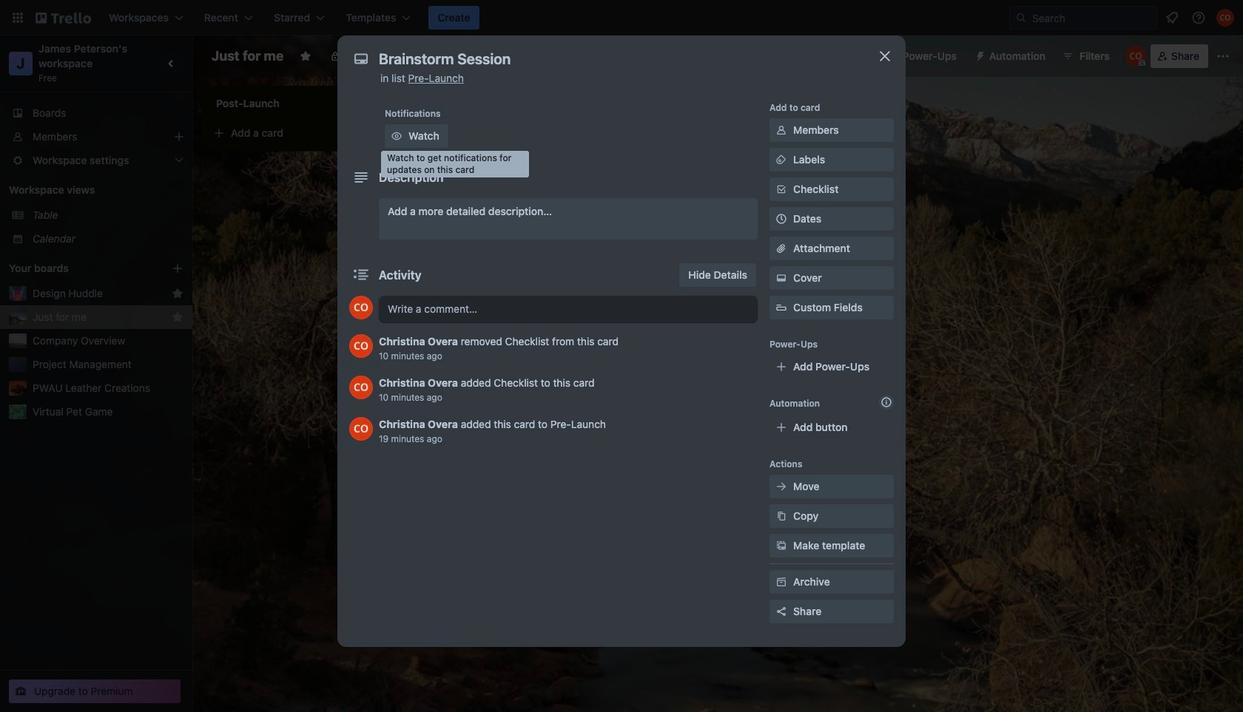 Task type: vqa. For each thing, say whether or not it's contained in the screenshot.
home image
no



Task type: describe. For each thing, give the bounding box(es) containing it.
0 notifications image
[[1164, 9, 1181, 27]]

Board name text field
[[204, 44, 291, 68]]

open information menu image
[[1192, 10, 1207, 25]]

close dialog image
[[876, 47, 894, 65]]

2 starred icon image from the top
[[172, 312, 184, 323]]

search image
[[1016, 12, 1027, 24]]



Task type: locate. For each thing, give the bounding box(es) containing it.
primary element
[[0, 0, 1244, 36]]

show menu image
[[1216, 49, 1231, 64]]

customize views image
[[464, 49, 478, 64]]

sm image
[[969, 44, 990, 65], [774, 152, 789, 167], [774, 480, 789, 494], [774, 575, 789, 590]]

your boards with 6 items element
[[9, 260, 150, 278]]

Write a comment text field
[[379, 296, 758, 323]]

Search field
[[1027, 7, 1157, 28]]

0 vertical spatial starred icon image
[[172, 288, 184, 300]]

None text field
[[372, 46, 860, 73]]

create from template… image
[[379, 127, 391, 139]]

add board image
[[172, 263, 184, 275]]

christina overa (christinaovera) image
[[349, 376, 373, 400]]

star or unstar board image
[[300, 50, 312, 62]]

christina overa (christinaovera) image
[[1217, 9, 1235, 27], [1126, 46, 1146, 67], [349, 296, 373, 320], [349, 335, 373, 358], [349, 417, 373, 441]]

1 vertical spatial starred icon image
[[172, 312, 184, 323]]

1 starred icon image from the top
[[172, 288, 184, 300]]

starred icon image
[[172, 288, 184, 300], [172, 312, 184, 323]]

sm image
[[774, 123, 789, 138], [389, 129, 404, 144], [774, 271, 789, 286], [774, 509, 789, 524], [774, 539, 789, 554]]



